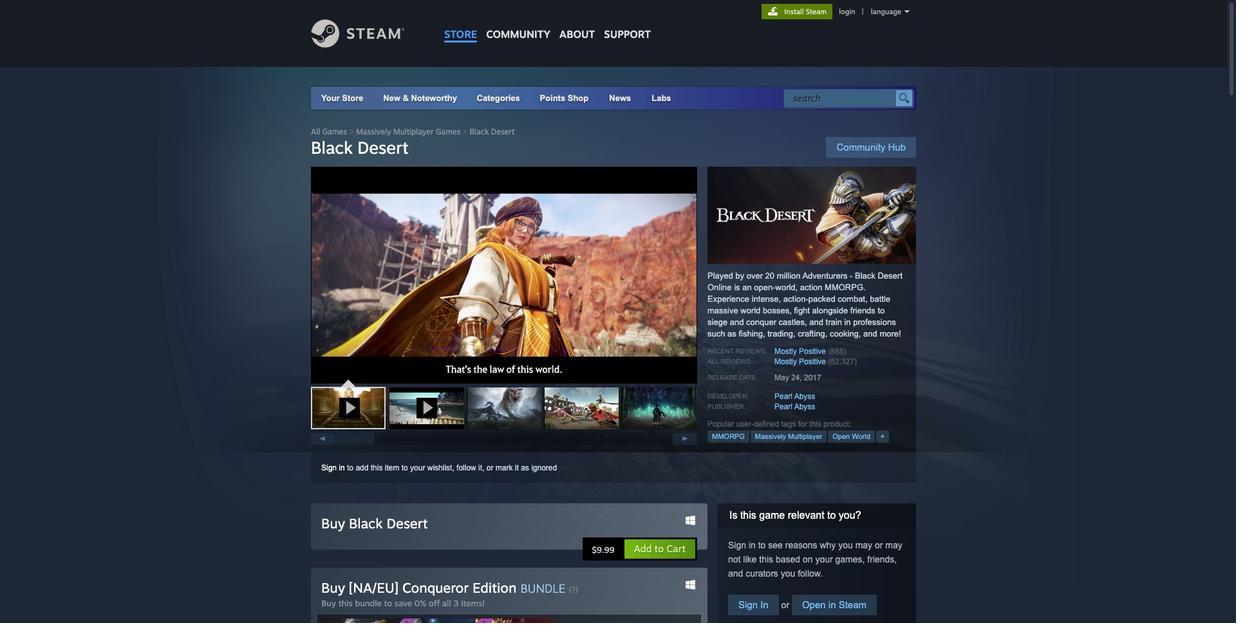 Task type: vqa. For each thing, say whether or not it's contained in the screenshot.
tags
yes



Task type: locate. For each thing, give the bounding box(es) containing it.
as right it
[[521, 464, 529, 473]]

0 horizontal spatial you
[[781, 569, 796, 579]]

2 vertical spatial sign
[[739, 600, 758, 611]]

login link
[[837, 7, 858, 16]]

1 vertical spatial pearl abyss
[[775, 403, 816, 412]]

buy for buy this bundle to save 0% off all 3 items!
[[321, 599, 336, 609]]

> up black desert
[[350, 127, 354, 137]]

mostly down trading,
[[775, 347, 797, 356]]

popular
[[708, 420, 735, 429]]

open down follow.
[[803, 600, 826, 611]]

black
[[470, 127, 489, 137], [311, 137, 353, 158], [856, 271, 876, 281], [349, 515, 383, 532]]

massively up black desert
[[356, 127, 391, 137]]

or
[[487, 464, 494, 473], [876, 541, 884, 551], [779, 600, 792, 611]]

account menu navigation
[[762, 4, 917, 19]]

3 buy from the top
[[321, 599, 336, 609]]

buy for buy black desert
[[321, 515, 345, 532]]

0 vertical spatial pearl
[[775, 392, 793, 401]]

1 vertical spatial multiplayer
[[789, 433, 823, 441]]

it
[[515, 464, 519, 473]]

1 horizontal spatial massively
[[756, 433, 787, 441]]

reviews: down fishing,
[[736, 348, 768, 355]]

1 vertical spatial abyss
[[795, 403, 816, 412]]

as inside played by over 20 million adventurers - black desert online is an open-world, action mmorpg. experience intense, action-packed combat, battle massive world bosses, fight alongside friends to siege and conquer castles, and train in professions such as fishing, trading, crafting, cooking, and more!
[[728, 329, 737, 339]]

like
[[744, 555, 757, 565]]

[na/eu]
[[349, 580, 399, 597]]

sign in
[[739, 600, 769, 611]]

0 horizontal spatial all
[[311, 127, 320, 137]]

sign left in
[[739, 600, 758, 611]]

0 vertical spatial mostly
[[775, 347, 797, 356]]

pearl down 'may'
[[775, 392, 793, 401]]

positive
[[800, 347, 827, 356], [800, 358, 827, 367]]

1 vertical spatial reviews:
[[721, 358, 753, 365]]

pearl up popular user-defined tags for this product:
[[775, 403, 793, 412]]

abyss down may 24, 2017
[[795, 392, 816, 401]]

1 vertical spatial or
[[876, 541, 884, 551]]

install steam
[[785, 7, 827, 16]]

1 > from the left
[[350, 127, 354, 137]]

community
[[837, 142, 886, 153]]

million
[[777, 271, 801, 281]]

open in steam link
[[792, 595, 877, 616]]

games down noteworthy
[[436, 127, 461, 137]]

1 pearl abyss from the top
[[775, 392, 816, 401]]

buy left bundle at the left
[[321, 599, 336, 609]]

sign left add
[[321, 464, 337, 473]]

combat,
[[838, 294, 868, 304]]

0 vertical spatial sign
[[321, 464, 337, 473]]

3
[[454, 599, 459, 609]]

steam inside "link"
[[806, 7, 827, 16]]

and
[[730, 318, 744, 327], [810, 318, 824, 327], [864, 329, 878, 339], [729, 569, 744, 579]]

black right the -
[[856, 271, 876, 281]]

buy left [na/eu]
[[321, 580, 345, 597]]

sign for sign in to see reasons why you may or may not like this based on your games, friends, and curators you follow.
[[729, 541, 747, 551]]

positive up the mostly positive (52,327)
[[800, 347, 827, 356]]

0 vertical spatial or
[[487, 464, 494, 473]]

in down sign in to see reasons why you may or may not like this based on your games, friends, and curators you follow.
[[829, 600, 837, 611]]

2 horizontal spatial or
[[876, 541, 884, 551]]

sign in to add this item to your wishlist, follow it, or mark it as ignored
[[321, 464, 557, 473]]

0 horizontal spatial steam
[[806, 7, 827, 16]]

all games > massively multiplayer games > black desert
[[311, 127, 515, 137]]

1 horizontal spatial you
[[839, 541, 853, 551]]

cooking,
[[830, 329, 862, 339]]

1 games from the left
[[323, 127, 347, 137]]

this inside sign in to see reasons why you may or may not like this based on your games, friends, and curators you follow.
[[760, 555, 774, 565]]

buy [na/eu] conqueror edition bundle (?)
[[321, 580, 578, 597]]

recent
[[708, 348, 734, 355]]

open for open in steam
[[803, 600, 826, 611]]

0 vertical spatial steam
[[806, 7, 827, 16]]

points shop
[[540, 93, 589, 103]]

your
[[410, 464, 425, 473], [816, 555, 833, 565]]

over
[[747, 271, 763, 281]]

search search field
[[794, 90, 894, 107]]

black inside played by over 20 million adventurers - black desert online is an open-world, action mmorpg. experience intense, action-packed combat, battle massive world bosses, fight alongside friends to siege and conquer castles, and train in professions such as fishing, trading, crafting, cooking, and more!
[[856, 271, 876, 281]]

> left black desert link
[[463, 127, 468, 137]]

pearl for publisher:
[[775, 403, 793, 412]]

you
[[839, 541, 853, 551], [781, 569, 796, 579]]

1 vertical spatial buy
[[321, 580, 345, 597]]

desert up battle
[[878, 271, 903, 281]]

or right it,
[[487, 464, 494, 473]]

as right such
[[728, 329, 737, 339]]

2 buy from the top
[[321, 580, 345, 597]]

2 pearl abyss link from the top
[[775, 403, 816, 412]]

recent reviews:
[[708, 348, 768, 355]]

0 vertical spatial all
[[311, 127, 320, 137]]

0 vertical spatial your
[[410, 464, 425, 473]]

is this game relevant to you?
[[730, 510, 862, 521]]

0 vertical spatial abyss
[[795, 392, 816, 401]]

save
[[395, 599, 412, 609]]

0 horizontal spatial games
[[323, 127, 347, 137]]

1 horizontal spatial open
[[833, 433, 851, 441]]

1 horizontal spatial all
[[708, 358, 719, 365]]

pearl abyss for developer:
[[775, 392, 816, 401]]

1 vertical spatial pearl abyss link
[[775, 403, 816, 412]]

game
[[760, 510, 786, 521]]

this
[[810, 420, 822, 429], [371, 464, 383, 473], [741, 510, 757, 521], [760, 555, 774, 565], [339, 599, 353, 609]]

pearl abyss link up the tags
[[775, 403, 816, 412]]

your left wishlist,
[[410, 464, 425, 473]]

1 horizontal spatial >
[[463, 127, 468, 137]]

crafting,
[[798, 329, 828, 339]]

fight
[[795, 306, 810, 316]]

1 pearl from the top
[[775, 392, 793, 401]]

1 vertical spatial you
[[781, 569, 796, 579]]

2 abyss from the top
[[795, 403, 816, 412]]

2 pearl from the top
[[775, 403, 793, 412]]

in up cooking,
[[845, 318, 851, 327]]

2 mostly from the top
[[775, 358, 797, 367]]

1 vertical spatial open
[[803, 600, 826, 611]]

all down recent
[[708, 358, 719, 365]]

2 vertical spatial buy
[[321, 599, 336, 609]]

install
[[785, 7, 804, 16]]

0 vertical spatial as
[[728, 329, 737, 339]]

2 vertical spatial or
[[779, 600, 792, 611]]

why
[[820, 541, 836, 551]]

1 horizontal spatial games
[[436, 127, 461, 137]]

0 vertical spatial you
[[839, 541, 853, 551]]

you down based
[[781, 569, 796, 579]]

action-
[[784, 294, 809, 304]]

all games link
[[311, 127, 347, 137]]

multiplayer down for
[[789, 433, 823, 441]]

0 vertical spatial pearl abyss
[[775, 392, 816, 401]]

adventurers
[[803, 271, 848, 281]]

support
[[604, 28, 651, 41]]

1 vertical spatial mostly
[[775, 358, 797, 367]]

noteworthy
[[411, 93, 457, 103]]

1 horizontal spatial as
[[728, 329, 737, 339]]

1 horizontal spatial may
[[886, 541, 903, 551]]

steam right the install
[[806, 7, 827, 16]]

black down "all games" link
[[311, 137, 353, 158]]

reviews: for mostly positive (52,327)
[[721, 358, 753, 365]]

1 may from the left
[[856, 541, 873, 551]]

in for open in steam
[[829, 600, 837, 611]]

1 vertical spatial all
[[708, 358, 719, 365]]

world
[[741, 306, 761, 316]]

pearl
[[775, 392, 793, 401], [775, 403, 793, 412]]

mostly for mostly positive (52,327)
[[775, 358, 797, 367]]

pearl abyss down 24,
[[775, 392, 816, 401]]

user-
[[737, 420, 754, 429]]

multiplayer down new & noteworthy
[[394, 127, 434, 137]]

1 vertical spatial sign
[[729, 541, 747, 551]]

reviews:
[[736, 348, 768, 355], [721, 358, 753, 365]]

login
[[840, 7, 856, 16]]

0 vertical spatial pearl abyss link
[[775, 392, 816, 401]]

abyss
[[795, 392, 816, 401], [795, 403, 816, 412]]

labs
[[652, 93, 672, 103]]

in up like
[[749, 541, 756, 551]]

steam inside 'link'
[[839, 600, 867, 611]]

battle
[[871, 294, 891, 304]]

to right item
[[402, 464, 408, 473]]

bundle
[[355, 599, 382, 609]]

1 vertical spatial positive
[[800, 358, 827, 367]]

all up black desert
[[311, 127, 320, 137]]

developer:
[[708, 393, 749, 400]]

to left add
[[347, 464, 354, 473]]

0 vertical spatial open
[[833, 433, 851, 441]]

pearl abyss link down 24,
[[775, 392, 816, 401]]

sign up not
[[729, 541, 747, 551]]

open down product:
[[833, 433, 851, 441]]

2017
[[805, 374, 822, 383]]

professions
[[854, 318, 897, 327]]

2 may from the left
[[886, 541, 903, 551]]

open for open world
[[833, 433, 851, 441]]

1 positive from the top
[[800, 347, 827, 356]]

pearl abyss
[[775, 392, 816, 401], [775, 403, 816, 412]]

0 vertical spatial massively
[[356, 127, 391, 137]]

desert
[[491, 127, 515, 137], [358, 137, 409, 158], [878, 271, 903, 281], [387, 515, 428, 532]]

in left add
[[339, 464, 345, 473]]

open
[[833, 433, 851, 441], [803, 600, 826, 611]]

friends,
[[868, 555, 898, 565]]

positive down mostly positive (885)
[[800, 358, 827, 367]]

reviews: for mostly positive (885)
[[736, 348, 768, 355]]

None search field
[[784, 89, 914, 108]]

desert down item
[[387, 515, 428, 532]]

0 horizontal spatial >
[[350, 127, 354, 137]]

mostly up 'may'
[[775, 358, 797, 367]]

to left save
[[384, 599, 392, 609]]

sign for sign in
[[739, 600, 758, 611]]

2 positive from the top
[[800, 358, 827, 367]]

1 vertical spatial as
[[521, 464, 529, 473]]

buy down sign in link
[[321, 515, 345, 532]]

or up friends,
[[876, 541, 884, 551]]

>
[[350, 127, 354, 137], [463, 127, 468, 137]]

about
[[560, 28, 595, 41]]

steam down games,
[[839, 600, 867, 611]]

abyss up for
[[795, 403, 816, 412]]

and down not
[[729, 569, 744, 579]]

alongside
[[813, 306, 849, 316]]

1 horizontal spatial steam
[[839, 600, 867, 611]]

your
[[321, 93, 340, 103]]

1 pearl abyss link from the top
[[775, 392, 816, 401]]

you up games,
[[839, 541, 853, 551]]

1 abyss from the top
[[795, 392, 816, 401]]

your down why
[[816, 555, 833, 565]]

black desert link
[[470, 127, 515, 137]]

publisher:
[[708, 403, 746, 410]]

1 vertical spatial steam
[[839, 600, 867, 611]]

to left see
[[759, 541, 766, 551]]

sign inside sign in to see reasons why you may or may not like this based on your games, friends, and curators you follow.
[[729, 541, 747, 551]]

is
[[730, 510, 738, 521]]

1 horizontal spatial or
[[779, 600, 792, 611]]

1 buy from the top
[[321, 515, 345, 532]]

0 vertical spatial positive
[[800, 347, 827, 356]]

abyss for publisher:
[[795, 403, 816, 412]]

online
[[708, 283, 732, 292]]

community
[[487, 28, 551, 41]]

new & noteworthy link
[[383, 93, 457, 103]]

in inside sign in to see reasons why you may or may not like this based on your games, friends, and curators you follow.
[[749, 541, 756, 551]]

reviews: down recent reviews: in the right bottom of the page
[[721, 358, 753, 365]]

1 vertical spatial pearl
[[775, 403, 793, 412]]

open inside 'link'
[[803, 600, 826, 611]]

see
[[769, 541, 783, 551]]

world
[[852, 433, 871, 441]]

this up the curators
[[760, 555, 774, 565]]

may
[[856, 541, 873, 551], [886, 541, 903, 551]]

link to the steam homepage image
[[311, 19, 425, 48]]

0 vertical spatial multiplayer
[[394, 127, 434, 137]]

1 horizontal spatial your
[[816, 555, 833, 565]]

mmorpg.
[[825, 283, 866, 292]]

1 mostly from the top
[[775, 347, 797, 356]]

pearl abyss link for publisher:
[[775, 403, 816, 412]]

add to cart
[[634, 543, 686, 555]]

release date:
[[708, 374, 758, 381]]

based
[[776, 555, 801, 565]]

desert inside played by over 20 million adventurers - black desert online is an open-world, action mmorpg. experience intense, action-packed combat, battle massive world bosses, fight alongside friends to siege and conquer castles, and train in professions such as fishing, trading, crafting, cooking, and more!
[[878, 271, 903, 281]]

curators
[[746, 569, 779, 579]]

2 > from the left
[[463, 127, 468, 137]]

hub
[[889, 142, 906, 153]]

in inside 'link'
[[829, 600, 837, 611]]

2 games from the left
[[436, 127, 461, 137]]

0 horizontal spatial may
[[856, 541, 873, 551]]

packed
[[809, 294, 836, 304]]

community link
[[482, 0, 555, 47]]

2 pearl abyss from the top
[[775, 403, 816, 412]]

0 vertical spatial reviews:
[[736, 348, 768, 355]]

to down battle
[[878, 306, 885, 316]]

or right in
[[779, 600, 792, 611]]

may up games,
[[856, 541, 873, 551]]

steam
[[806, 7, 827, 16], [839, 600, 867, 611]]

and inside sign in to see reasons why you may or may not like this based on your games, friends, and curators you follow.
[[729, 569, 744, 579]]

sign for sign in to add this item to your wishlist, follow it, or mark it as ignored
[[321, 464, 337, 473]]

mmorpg link
[[708, 431, 750, 443]]

massively down "defined"
[[756, 433, 787, 441]]

0 vertical spatial buy
[[321, 515, 345, 532]]

24,
[[792, 374, 803, 383]]

may up friends,
[[886, 541, 903, 551]]

pearl abyss link for developer:
[[775, 392, 816, 401]]

games up black desert
[[323, 127, 347, 137]]

1 vertical spatial your
[[816, 555, 833, 565]]

pearl abyss up the tags
[[775, 403, 816, 412]]

this right for
[[810, 420, 822, 429]]

0 horizontal spatial open
[[803, 600, 826, 611]]

desert down massively multiplayer games link
[[358, 137, 409, 158]]



Task type: describe. For each thing, give the bounding box(es) containing it.
experience
[[708, 294, 750, 304]]

mostly positive (52,327)
[[775, 358, 858, 367]]

&
[[403, 93, 409, 103]]

0 horizontal spatial your
[[410, 464, 425, 473]]

1 horizontal spatial multiplayer
[[789, 433, 823, 441]]

and up 'crafting,'
[[810, 318, 824, 327]]

points
[[540, 93, 566, 103]]

black down add
[[349, 515, 383, 532]]

desert down categories link on the top of the page
[[491, 127, 515, 137]]

your inside sign in to see reasons why you may or may not like this based on your games, friends, and curators you follow.
[[816, 555, 833, 565]]

community hub link
[[827, 137, 917, 158]]

this right add
[[371, 464, 383, 473]]

reasons
[[786, 541, 818, 551]]

in for sign in to see reasons why you may or may not like this based on your games, friends, and curators you follow.
[[749, 541, 756, 551]]

friends
[[851, 306, 876, 316]]

your store link
[[321, 93, 364, 103]]

mostly for mostly positive (885)
[[775, 347, 797, 356]]

$9.99
[[592, 545, 615, 555]]

may
[[775, 374, 790, 383]]

item
[[385, 464, 400, 473]]

install steam link
[[762, 4, 833, 19]]

it,
[[479, 464, 485, 473]]

pearl abyss for publisher:
[[775, 403, 816, 412]]

and down world
[[730, 318, 744, 327]]

login | language
[[840, 7, 902, 16]]

20
[[766, 271, 775, 281]]

shop
[[568, 93, 589, 103]]

by
[[736, 271, 745, 281]]

open-
[[755, 283, 776, 292]]

train
[[826, 318, 843, 327]]

labs link
[[642, 87, 682, 110]]

news link
[[599, 87, 642, 110]]

all for all reviews:
[[708, 358, 719, 365]]

may 24, 2017
[[775, 374, 822, 383]]

mostly positive (885)
[[775, 347, 847, 356]]

abyss for developer:
[[795, 392, 816, 401]]

an
[[743, 283, 752, 292]]

to inside played by over 20 million adventurers - black desert online is an open-world, action mmorpg. experience intense, action-packed combat, battle massive world bosses, fight alongside friends to siege and conquer castles, and train in professions such as fishing, trading, crafting, cooking, and more!
[[878, 306, 885, 316]]

|
[[863, 7, 864, 16]]

sign in to see reasons why you may or may not like this based on your games, friends, and curators you follow.
[[729, 541, 903, 579]]

categories link
[[477, 93, 520, 103]]

news
[[610, 93, 632, 103]]

sign in link
[[729, 595, 779, 616]]

massively multiplayer games link
[[356, 127, 461, 137]]

fishing,
[[739, 329, 766, 339]]

store
[[445, 28, 478, 41]]

0 horizontal spatial or
[[487, 464, 494, 473]]

points shop link
[[530, 87, 599, 110]]

(?)
[[569, 586, 578, 595]]

all for all games > massively multiplayer games > black desert
[[311, 127, 320, 137]]

0 horizontal spatial multiplayer
[[394, 127, 434, 137]]

black down categories link on the top of the page
[[470, 127, 489, 137]]

in for sign in to add this item to your wishlist, follow it, or mark it as ignored
[[339, 464, 345, 473]]

1 vertical spatial massively
[[756, 433, 787, 441]]

release
[[708, 374, 738, 381]]

siege
[[708, 318, 728, 327]]

sign in link
[[321, 464, 345, 473]]

all
[[442, 599, 451, 609]]

action
[[801, 283, 823, 292]]

0%
[[415, 599, 427, 609]]

+
[[881, 433, 885, 441]]

intense,
[[752, 294, 782, 304]]

is
[[735, 283, 741, 292]]

to inside sign in to see reasons why you may or may not like this based on your games, friends, and curators you follow.
[[759, 541, 766, 551]]

cart
[[667, 543, 686, 555]]

trading,
[[768, 329, 796, 339]]

to right add
[[655, 543, 664, 555]]

massively multiplayer link
[[751, 431, 827, 443]]

follow
[[457, 464, 477, 473]]

global menu navigation
[[440, 0, 656, 47]]

positive for (52,327)
[[800, 358, 827, 367]]

in inside played by over 20 million adventurers - black desert online is an open-world, action mmorpg. experience intense, action-packed combat, battle massive world bosses, fight alongside friends to siege and conquer castles, and train in professions such as fishing, trading, crafting, cooking, and more!
[[845, 318, 851, 327]]

mmorpg
[[713, 433, 745, 441]]

open world
[[833, 433, 871, 441]]

black desert
[[311, 137, 409, 158]]

not
[[729, 555, 741, 565]]

(52,327)
[[829, 358, 858, 367]]

or inside sign in to see reasons why you may or may not like this based on your games, friends, and curators you follow.
[[876, 541, 884, 551]]

add to cart link
[[624, 539, 696, 560]]

and down professions
[[864, 329, 878, 339]]

buy this bundle to save 0% off all 3 items!
[[321, 599, 485, 609]]

this left bundle at the left
[[339, 599, 353, 609]]

(885)
[[829, 347, 847, 356]]

about link
[[555, 0, 600, 44]]

for
[[799, 420, 808, 429]]

pearl for developer:
[[775, 392, 793, 401]]

categories
[[477, 93, 520, 103]]

community hub
[[837, 142, 906, 153]]

to left you?
[[828, 510, 837, 521]]

games,
[[836, 555, 866, 565]]

more!
[[880, 329, 902, 339]]

played by over 20 million adventurers - black desert online is an open-world, action mmorpg. experience intense, action-packed combat, battle massive world bosses, fight alongside friends to siege and conquer castles, and train in professions such as fishing, trading, crafting, cooking, and more!
[[708, 271, 903, 339]]

bosses,
[[763, 306, 792, 316]]

positive for (885)
[[800, 347, 827, 356]]

off
[[429, 599, 440, 609]]

new
[[383, 93, 401, 103]]

0 horizontal spatial as
[[521, 464, 529, 473]]

this right the is
[[741, 510, 757, 521]]

massively multiplayer
[[756, 433, 823, 441]]

ignored
[[532, 464, 557, 473]]

0 horizontal spatial massively
[[356, 127, 391, 137]]

store link
[[440, 0, 482, 47]]

product:
[[824, 420, 852, 429]]

popular user-defined tags for this product:
[[708, 420, 852, 429]]



